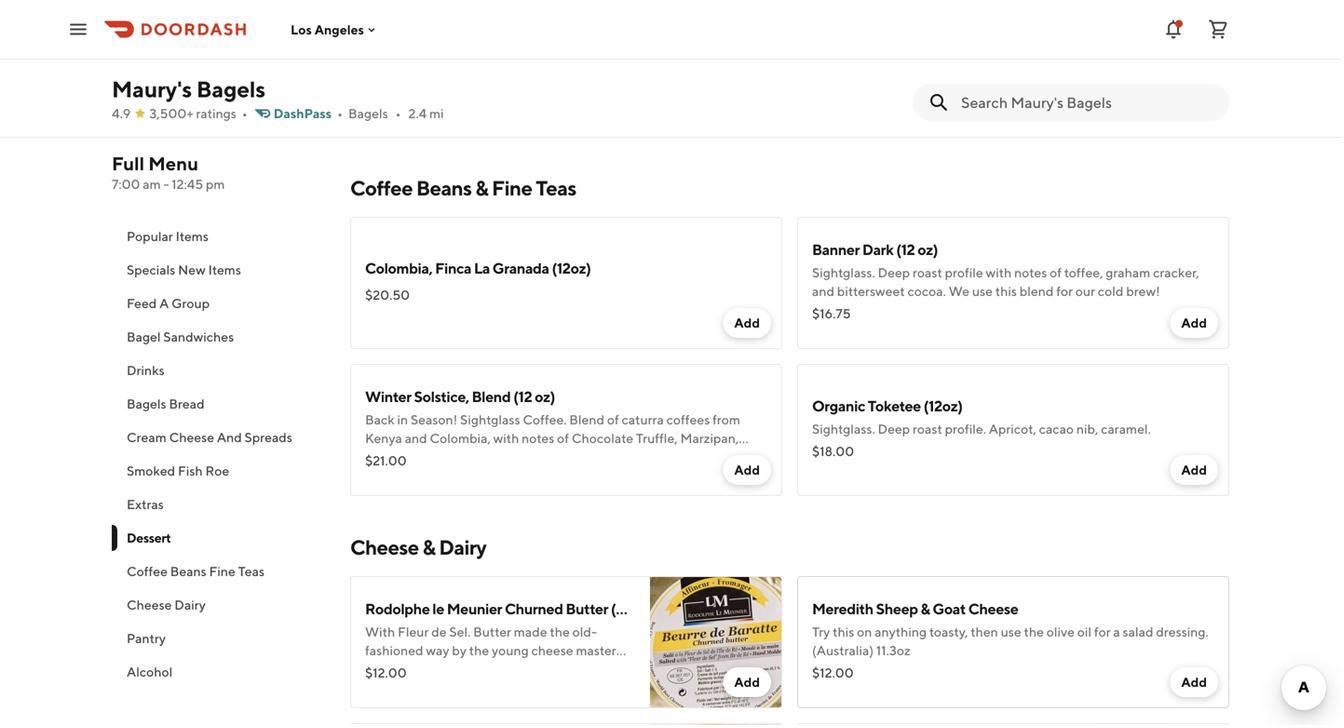 Task type: locate. For each thing, give the bounding box(es) containing it.
0 vertical spatial teas
[[536, 176, 577, 200]]

2 vertical spatial &
[[921, 601, 931, 618]]

los angeles
[[291, 22, 364, 37]]

& left goat
[[921, 601, 931, 618]]

2 horizontal spatial of
[[1050, 265, 1062, 281]]

for left our
[[1057, 284, 1074, 299]]

toketee
[[868, 397, 921, 415]]

sheep
[[877, 601, 919, 618]]

1 horizontal spatial with
[[986, 265, 1012, 281]]

0 vertical spatial roast
[[913, 265, 943, 281]]

$21.00
[[365, 453, 407, 469]]

dairy up meunier
[[439, 536, 487, 560]]

0 horizontal spatial &
[[423, 536, 436, 560]]

blend up sightglass
[[472, 388, 511, 406]]

2 horizontal spatial &
[[921, 601, 931, 618]]

1 horizontal spatial coffee
[[350, 176, 413, 200]]

0 horizontal spatial use
[[973, 284, 993, 299]]

bagels for bagels • 2.4 mi
[[349, 106, 388, 121]]

beans inside coffee beans fine teas button
[[170, 564, 207, 580]]

and up currant
[[405, 431, 427, 446]]

butter
[[566, 601, 609, 618]]

• left the "2.4"
[[396, 106, 401, 121]]

roast
[[913, 265, 943, 281], [913, 422, 943, 437]]

cheese
[[169, 430, 214, 445], [350, 536, 419, 560], [127, 598, 172, 613], [969, 601, 1019, 618]]

bagels up cream
[[127, 397, 166, 412]]

(12 right dark
[[897, 241, 916, 259]]

1 horizontal spatial fine
[[492, 176, 532, 200]]

0 vertical spatial dairy
[[439, 536, 487, 560]]

oz) up cocoa.
[[918, 241, 939, 259]]

salad
[[1123, 625, 1154, 640]]

a
[[159, 296, 169, 311]]

0 horizontal spatial fine
[[209, 564, 236, 580]]

bagels bread
[[127, 397, 205, 412]]

3 • from the left
[[396, 106, 401, 121]]

toasty,
[[930, 625, 969, 640]]

a
[[1114, 625, 1121, 640]]

0 horizontal spatial and
[[405, 431, 427, 446]]

rodolphe le meunier churned butter (salted)
[[365, 601, 663, 618]]

bagels inside bagels bread button
[[127, 397, 166, 412]]

los
[[291, 22, 312, 37]]

bagels left the "2.4"
[[349, 106, 388, 121]]

and up $16.75
[[813, 284, 835, 299]]

beans down mi at top left
[[416, 176, 472, 200]]

pastry.
[[941, 53, 980, 68]]

rugelach (4 cookies) image
[[1098, 5, 1230, 137]]

2 sightglass. from the top
[[813, 422, 876, 437]]

add inside organic toketee (12oz) sightglass. deep roast profile. apricot, cacao nib, caramel. $18.00 add
[[1182, 463, 1208, 478]]

11.3oz
[[877, 644, 911, 659]]

try
[[813, 625, 831, 640]]

$12.00 down rodolphe on the bottom of page
[[365, 666, 407, 681]]

1 vertical spatial notes
[[522, 431, 555, 446]]

$18.00
[[813, 444, 855, 459]]

0 horizontal spatial blend
[[472, 388, 511, 406]]

1 vertical spatial roast
[[913, 422, 943, 437]]

0 vertical spatial beans
[[416, 176, 472, 200]]

for left a
[[1095, 625, 1111, 640]]

0 horizontal spatial of
[[557, 431, 569, 446]]

(12oz) up profile.
[[924, 397, 963, 415]]

0 horizontal spatial notes
[[522, 431, 555, 446]]

coffee for coffee beans fine teas
[[127, 564, 168, 580]]

dessert
[[127, 531, 171, 546]]

0 horizontal spatial $12.00
[[365, 666, 407, 681]]

spreads
[[245, 430, 293, 445]]

1 vertical spatial with
[[494, 431, 519, 446]]

roast left profile.
[[913, 422, 943, 437]]

1 vertical spatial beans
[[170, 564, 207, 580]]

0 vertical spatial (12
[[897, 241, 916, 259]]

coffee down bagels • 2.4 mi
[[350, 176, 413, 200]]

2 vertical spatial of
[[557, 431, 569, 446]]

• for bagels • 2.4 mi
[[396, 106, 401, 121]]

1 sightglass. from the top
[[813, 265, 876, 281]]

add button for winter solstice, blend (12 oz)
[[724, 456, 772, 486]]

maury's bagels
[[112, 76, 266, 103]]

dairy down coffee beans fine teas
[[175, 598, 206, 613]]

1 vertical spatial fine
[[209, 564, 236, 580]]

2 roast from the top
[[913, 422, 943, 437]]

this up (australia)
[[833, 625, 855, 640]]

items right new
[[208, 262, 241, 278]]

0 horizontal spatial for
[[1057, 284, 1074, 299]]

cheese up then on the right bottom
[[969, 601, 1019, 618]]

open menu image
[[67, 18, 89, 41]]

1 vertical spatial dairy
[[175, 598, 206, 613]]

0 horizontal spatial •
[[242, 106, 248, 121]]

of down coffee.
[[557, 431, 569, 446]]

alcohol
[[127, 665, 173, 680]]

& up "le"
[[423, 536, 436, 560]]

0 vertical spatial deep
[[878, 265, 911, 281]]

0 horizontal spatial coffee
[[127, 564, 168, 580]]

1 horizontal spatial &
[[476, 176, 488, 200]]

1 vertical spatial (12
[[514, 388, 532, 406]]

in
[[397, 412, 408, 428]]

fine
[[492, 176, 532, 200], [209, 564, 236, 580]]

2 horizontal spatial •
[[396, 106, 401, 121]]

blend up chocolate on the bottom left
[[570, 412, 605, 428]]

• right ratings
[[242, 106, 248, 121]]

cheese up pantry
[[127, 598, 172, 613]]

0 vertical spatial coffee
[[350, 176, 413, 200]]

rodolphe le meunier churned butter (salted) image
[[650, 577, 783, 709]]

1 vertical spatial of
[[607, 412, 619, 428]]

and inside winter solstice, blend (12 oz) back in season! sightglass coffee. blend of caturra coffees from kenya and colombia, with notes of chocolate truffle, marzipan, black currant
[[405, 431, 427, 446]]

1 vertical spatial (12oz)
[[924, 397, 963, 415]]

colombia, up the $20.50
[[365, 260, 433, 277]]

1 vertical spatial use
[[1001, 625, 1022, 640]]

of
[[1050, 265, 1062, 281], [607, 412, 619, 428], [557, 431, 569, 446]]

teas
[[536, 176, 577, 200], [238, 564, 265, 580]]

1 deep from the top
[[878, 265, 911, 281]]

-
[[163, 177, 169, 192]]

granada
[[493, 260, 550, 277]]

1 $12.00 from the left
[[365, 666, 407, 681]]

1 vertical spatial colombia,
[[430, 431, 491, 446]]

(12oz) inside organic toketee (12oz) sightglass. deep roast profile. apricot, cacao nib, caramel. $18.00 add
[[924, 397, 963, 415]]

0 horizontal spatial bagels
[[127, 397, 166, 412]]

teas up cheese dairy button
[[238, 564, 265, 580]]

use left the
[[1001, 625, 1022, 640]]

0 vertical spatial for
[[1057, 284, 1074, 299]]

meunier
[[447, 601, 502, 618]]

2 • from the left
[[338, 106, 343, 121]]

pantry button
[[112, 623, 328, 656]]

roast up cocoa.
[[913, 265, 943, 281]]

sightglass. down banner
[[813, 265, 876, 281]]

marzipan,
[[681, 431, 739, 446]]

teas up granada
[[536, 176, 577, 200]]

1 horizontal spatial $12.00
[[813, 666, 854, 681]]

oz)
[[918, 241, 939, 259], [535, 388, 555, 406]]

use right the we on the top right of the page
[[973, 284, 993, 299]]

deep down toketee
[[878, 422, 911, 437]]

bagels
[[197, 76, 266, 103], [349, 106, 388, 121], [127, 397, 166, 412]]

0 vertical spatial this
[[996, 284, 1018, 299]]

1 horizontal spatial •
[[338, 106, 343, 121]]

la
[[474, 260, 490, 277]]

of up blend
[[1050, 265, 1062, 281]]

coffee down dessert
[[127, 564, 168, 580]]

•
[[242, 106, 248, 121], [338, 106, 343, 121], [396, 106, 401, 121]]

1 horizontal spatial teas
[[536, 176, 577, 200]]

1 roast from the top
[[913, 265, 943, 281]]

bagels up ratings
[[197, 76, 266, 103]]

anything
[[875, 625, 927, 640]]

organic
[[813, 397, 866, 415]]

add button
[[724, 308, 772, 338], [1171, 308, 1219, 338], [724, 456, 772, 486], [1171, 456, 1219, 486], [724, 668, 772, 698], [1171, 668, 1219, 698]]

(12 up coffee.
[[514, 388, 532, 406]]

1 vertical spatial for
[[1095, 625, 1111, 640]]

of up chocolate on the bottom left
[[607, 412, 619, 428]]

1 vertical spatial coffee
[[127, 564, 168, 580]]

0 horizontal spatial oz)
[[535, 388, 555, 406]]

deep
[[878, 265, 911, 281], [878, 422, 911, 437]]

• right the dashpass
[[338, 106, 343, 121]]

0 vertical spatial with
[[986, 265, 1012, 281]]

1 horizontal spatial blend
[[570, 412, 605, 428]]

notes inside banner dark (12 oz) sightglass. deep roast profile with notes of toffee, graham cracker, and bittersweet cocoa. we use this blend for our cold brew! $16.75 add
[[1015, 265, 1048, 281]]

with right 'profile'
[[986, 265, 1012, 281]]

sightglass.
[[813, 265, 876, 281], [813, 422, 876, 437]]

$12.00 down (australia)
[[813, 666, 854, 681]]

rodolphe
[[365, 601, 430, 618]]

colombia, inside winter solstice, blend (12 oz) back in season! sightglass coffee. blend of caturra coffees from kenya and colombia, with notes of chocolate truffle, marzipan, black currant
[[430, 431, 491, 446]]

(12oz)
[[552, 260, 591, 277], [924, 397, 963, 415]]

1 vertical spatial oz)
[[535, 388, 555, 406]]

winter solstice, blend (12 oz) back in season! sightglass coffee. blend of caturra coffees from kenya and colombia, with notes of chocolate truffle, marzipan, black currant
[[365, 388, 741, 465]]

coffee inside coffee beans fine teas button
[[127, 564, 168, 580]]

with down sightglass
[[494, 431, 519, 446]]

for inside meredith sheep & goat cheese try this on anything toasty, then use the olive oil for a salad dressing. (australia) 11.3oz $12.00 add
[[1095, 625, 1111, 640]]

1 horizontal spatial for
[[1095, 625, 1111, 640]]

1 vertical spatial sightglass.
[[813, 422, 876, 437]]

for
[[1057, 284, 1074, 299], [1095, 625, 1111, 640]]

classic cream cheese pastry.  available friday, saturday, sunday.
[[813, 53, 1079, 87]]

fine up cheese dairy button
[[209, 564, 236, 580]]

bread
[[169, 397, 205, 412]]

0 horizontal spatial (12oz)
[[552, 260, 591, 277]]

(12 inside banner dark (12 oz) sightglass. deep roast profile with notes of toffee, graham cracker, and bittersweet cocoa. we use this blend for our cold brew! $16.75 add
[[897, 241, 916, 259]]

caturra
[[622, 412, 664, 428]]

0 horizontal spatial this
[[833, 625, 855, 640]]

fine up granada
[[492, 176, 532, 200]]

0 vertical spatial blend
[[472, 388, 511, 406]]

1 vertical spatial &
[[423, 536, 436, 560]]

extras button
[[112, 488, 328, 522]]

friday,
[[1040, 53, 1079, 68]]

add button for colombia, finca la granada (12oz)
[[724, 308, 772, 338]]

cheese dairy button
[[112, 589, 328, 623]]

1 horizontal spatial (12
[[897, 241, 916, 259]]

0 vertical spatial oz)
[[918, 241, 939, 259]]

notes down coffee.
[[522, 431, 555, 446]]

sightglass. down organic
[[813, 422, 876, 437]]

1 vertical spatial items
[[208, 262, 241, 278]]

fine inside button
[[209, 564, 236, 580]]

1 horizontal spatial and
[[813, 284, 835, 299]]

0 horizontal spatial teas
[[238, 564, 265, 580]]

this left blend
[[996, 284, 1018, 299]]

1 vertical spatial this
[[833, 625, 855, 640]]

& up la
[[476, 176, 488, 200]]

1 horizontal spatial oz)
[[918, 241, 939, 259]]

$12.00 inside meredith sheep & goat cheese try this on anything toasty, then use the olive oil for a salad dressing. (australia) 11.3oz $12.00 add
[[813, 666, 854, 681]]

blend
[[472, 388, 511, 406], [570, 412, 605, 428]]

popular items
[[127, 229, 209, 244]]

back
[[365, 412, 395, 428]]

(12 inside winter solstice, blend (12 oz) back in season! sightglass coffee. blend of caturra coffees from kenya and colombia, with notes of chocolate truffle, marzipan, black currant
[[514, 388, 532, 406]]

oz) inside winter solstice, blend (12 oz) back in season! sightglass coffee. blend of caturra coffees from kenya and colombia, with notes of chocolate truffle, marzipan, black currant
[[535, 388, 555, 406]]

coffees
[[667, 412, 710, 428]]

$16.75
[[813, 306, 851, 322]]

(12
[[897, 241, 916, 259], [514, 388, 532, 406]]

1 vertical spatial teas
[[238, 564, 265, 580]]

1 horizontal spatial beans
[[416, 176, 472, 200]]

& inside meredith sheep & goat cheese try this on anything toasty, then use the olive oil for a salad dressing. (australia) 11.3oz $12.00 add
[[921, 601, 931, 618]]

notes up blend
[[1015, 265, 1048, 281]]

add inside meredith sheep & goat cheese try this on anything toasty, then use the olive oil for a salad dressing. (australia) 11.3oz $12.00 add
[[1182, 675, 1208, 691]]

1 horizontal spatial this
[[996, 284, 1018, 299]]

1 vertical spatial blend
[[570, 412, 605, 428]]

2 vertical spatial bagels
[[127, 397, 166, 412]]

sightglass. inside banner dark (12 oz) sightglass. deep roast profile with notes of toffee, graham cracker, and bittersweet cocoa. we use this blend for our cold brew! $16.75 add
[[813, 265, 876, 281]]

cacao
[[1040, 422, 1075, 437]]

0 vertical spatial use
[[973, 284, 993, 299]]

0 vertical spatial sightglass.
[[813, 265, 876, 281]]

notes
[[1015, 265, 1048, 281], [522, 431, 555, 446]]

0 vertical spatial and
[[813, 284, 835, 299]]

2 $12.00 from the left
[[813, 666, 854, 681]]

1 horizontal spatial dairy
[[439, 536, 487, 560]]

items up new
[[176, 229, 209, 244]]

1 horizontal spatial notes
[[1015, 265, 1048, 281]]

0 horizontal spatial dairy
[[175, 598, 206, 613]]

2 deep from the top
[[878, 422, 911, 437]]

0 horizontal spatial (12
[[514, 388, 532, 406]]

1 vertical spatial bagels
[[349, 106, 388, 121]]

1 vertical spatial deep
[[878, 422, 911, 437]]

0 vertical spatial items
[[176, 229, 209, 244]]

oz) up coffee.
[[535, 388, 555, 406]]

2 horizontal spatial bagels
[[349, 106, 388, 121]]

beans up 'cheese dairy'
[[170, 564, 207, 580]]

currant
[[401, 450, 447, 465]]

this
[[996, 284, 1018, 299], [833, 625, 855, 640]]

notes inside winter solstice, blend (12 oz) back in season! sightglass coffee. blend of caturra coffees from kenya and colombia, with notes of chocolate truffle, marzipan, black currant
[[522, 431, 555, 446]]

0 vertical spatial fine
[[492, 176, 532, 200]]

smoked fish roe
[[127, 464, 229, 479]]

(12oz) right granada
[[552, 260, 591, 277]]

0 horizontal spatial beans
[[170, 564, 207, 580]]

0 vertical spatial &
[[476, 176, 488, 200]]

0 horizontal spatial with
[[494, 431, 519, 446]]

solstice,
[[414, 388, 469, 406]]

colombia, down season!
[[430, 431, 491, 446]]

1 horizontal spatial (12oz)
[[924, 397, 963, 415]]

cold
[[1099, 284, 1124, 299]]

1 horizontal spatial use
[[1001, 625, 1022, 640]]

oil
[[1078, 625, 1092, 640]]

0 vertical spatial of
[[1050, 265, 1062, 281]]

midnight moon goat gouda, cypress grove image
[[1098, 724, 1230, 726]]

0 vertical spatial bagels
[[197, 76, 266, 103]]

1 horizontal spatial bagels
[[197, 76, 266, 103]]

deep down dark
[[878, 265, 911, 281]]

cheese up fish
[[169, 430, 214, 445]]

smoked
[[127, 464, 175, 479]]

oakdale aged gouda (california) image
[[650, 724, 783, 726]]

colombia,
[[365, 260, 433, 277], [430, 431, 491, 446]]

3,500+
[[149, 106, 194, 121]]

feed
[[127, 296, 157, 311]]

sandwiches
[[163, 329, 234, 345]]

1 vertical spatial and
[[405, 431, 427, 446]]

0 vertical spatial notes
[[1015, 265, 1048, 281]]

am
[[143, 177, 161, 192]]



Task type: describe. For each thing, give the bounding box(es) containing it.
cheese dairy
[[127, 598, 206, 613]]

& for meredith
[[921, 601, 931, 618]]

1 • from the left
[[242, 106, 248, 121]]

los angeles button
[[291, 22, 379, 37]]

cream
[[127, 430, 167, 445]]

bagels • 2.4 mi
[[349, 106, 444, 121]]

beans for fine
[[170, 564, 207, 580]]

kenya
[[365, 431, 403, 446]]

sightglass. inside organic toketee (12oz) sightglass. deep roast profile. apricot, cacao nib, caramel. $18.00 add
[[813, 422, 876, 437]]

cream cheese and spreads button
[[112, 421, 328, 455]]

cheese & dairy
[[350, 536, 487, 560]]

add button for organic toketee (12oz)
[[1171, 456, 1219, 486]]

& for coffee
[[476, 176, 488, 200]]

from
[[713, 412, 741, 428]]

brew!
[[1127, 284, 1161, 299]]

full
[[112, 153, 145, 175]]

dashpass
[[274, 106, 332, 121]]

specials new items button
[[112, 253, 328, 287]]

teas inside button
[[238, 564, 265, 580]]

deep inside banner dark (12 oz) sightglass. deep roast profile with notes of toffee, graham cracker, and bittersweet cocoa. we use this blend for our cold brew! $16.75 add
[[878, 265, 911, 281]]

this inside meredith sheep & goat cheese try this on anything toasty, then use the olive oil for a salad dressing. (australia) 11.3oz $12.00 add
[[833, 625, 855, 640]]

pm
[[206, 177, 225, 192]]

angeles
[[315, 22, 364, 37]]

truffle,
[[636, 431, 678, 446]]

bagel
[[127, 329, 161, 345]]

menu
[[148, 153, 199, 175]]

4.9
[[112, 106, 131, 121]]

specials new items
[[127, 262, 241, 278]]

coffee beans & fine teas
[[350, 176, 577, 200]]

• for dashpass •
[[338, 106, 343, 121]]

maury's
[[112, 76, 192, 103]]

of inside banner dark (12 oz) sightglass. deep roast profile with notes of toffee, graham cracker, and bittersweet cocoa. we use this blend for our cold brew! $16.75 add
[[1050, 265, 1062, 281]]

dark
[[863, 241, 894, 259]]

2.4
[[409, 106, 427, 121]]

cream
[[857, 53, 894, 68]]

cheese inside meredith sheep & goat cheese try this on anything toasty, then use the olive oil for a salad dressing. (australia) 11.3oz $12.00 add
[[969, 601, 1019, 618]]

chocolate
[[572, 431, 634, 446]]

roast inside banner dark (12 oz) sightglass. deep roast profile with notes of toffee, graham cracker, and bittersweet cocoa. we use this blend for our cold brew! $16.75 add
[[913, 265, 943, 281]]

7:00
[[112, 177, 140, 192]]

this inside banner dark (12 oz) sightglass. deep roast profile with notes of toffee, graham cracker, and bittersweet cocoa. we use this blend for our cold brew! $16.75 add
[[996, 284, 1018, 299]]

our
[[1076, 284, 1096, 299]]

season!
[[411, 412, 458, 428]]

on
[[857, 625, 873, 640]]

dashpass •
[[274, 106, 343, 121]]

bagels for bagels bread
[[127, 397, 166, 412]]

popular
[[127, 229, 173, 244]]

then
[[971, 625, 999, 640]]

add button for meredith sheep & goat cheese
[[1171, 668, 1219, 698]]

toffee,
[[1065, 265, 1104, 281]]

bagel sandwiches
[[127, 329, 234, 345]]

specials
[[127, 262, 176, 278]]

goat
[[933, 601, 966, 618]]

banner dark (12 oz) sightglass. deep roast profile with notes of toffee, graham cracker, and bittersweet cocoa. we use this blend for our cold brew! $16.75 add
[[813, 241, 1208, 331]]

group
[[172, 296, 210, 311]]

alcohol button
[[112, 656, 328, 690]]

coffee beans fine teas
[[127, 564, 265, 580]]

bagel sandwiches button
[[112, 321, 328, 354]]

and inside banner dark (12 oz) sightglass. deep roast profile with notes of toffee, graham cracker, and bittersweet cocoa. we use this blend for our cold brew! $16.75 add
[[813, 284, 835, 299]]

fish
[[178, 464, 203, 479]]

full menu 7:00 am - 12:45 pm
[[112, 153, 225, 192]]

nib,
[[1077, 422, 1099, 437]]

(salted)
[[611, 601, 663, 618]]

drinks button
[[112, 354, 328, 388]]

we
[[949, 284, 970, 299]]

le
[[433, 601, 444, 618]]

olive
[[1047, 625, 1075, 640]]

0 vertical spatial colombia,
[[365, 260, 433, 277]]

deep inside organic toketee (12oz) sightglass. deep roast profile. apricot, cacao nib, caramel. $18.00 add
[[878, 422, 911, 437]]

with inside winter solstice, blend (12 oz) back in season! sightglass coffee. blend of caturra coffees from kenya and colombia, with notes of chocolate truffle, marzipan, black currant
[[494, 431, 519, 446]]

roast inside organic toketee (12oz) sightglass. deep roast profile. apricot, cacao nib, caramel. $18.00 add
[[913, 422, 943, 437]]

saturday,
[[813, 71, 868, 87]]

popular items button
[[112, 220, 328, 253]]

cheese up rodolphe on the bottom of page
[[350, 536, 419, 560]]

cracker,
[[1154, 265, 1200, 281]]

coffee beans fine teas button
[[112, 555, 328, 589]]

mi
[[430, 106, 444, 121]]

beans for &
[[416, 176, 472, 200]]

ratings
[[196, 106, 237, 121]]

add inside banner dark (12 oz) sightglass. deep roast profile with notes of toffee, graham cracker, and bittersweet cocoa. we use this blend for our cold brew! $16.75 add
[[1182, 315, 1208, 331]]

notification bell image
[[1163, 18, 1185, 41]]

the
[[1025, 625, 1045, 640]]

meredith sheep & goat cheese try this on anything toasty, then use the olive oil for a salad dressing. (australia) 11.3oz $12.00 add
[[813, 601, 1209, 691]]

banner
[[813, 241, 860, 259]]

use inside meredith sheep & goat cheese try this on anything toasty, then use the olive oil for a salad dressing. (australia) 11.3oz $12.00 add
[[1001, 625, 1022, 640]]

extras
[[127, 497, 164, 513]]

classic
[[813, 53, 854, 68]]

with inside banner dark (12 oz) sightglass. deep roast profile with notes of toffee, graham cracker, and bittersweet cocoa. we use this blend for our cold brew! $16.75 add
[[986, 265, 1012, 281]]

cocoa.
[[908, 284, 947, 299]]

feed a group button
[[112, 287, 328, 321]]

add button for banner dark (12 oz)
[[1171, 308, 1219, 338]]

sightglass
[[460, 412, 521, 428]]

churned
[[505, 601, 563, 618]]

0 items, open order cart image
[[1208, 18, 1230, 41]]

blend
[[1020, 284, 1054, 299]]

graham
[[1106, 265, 1151, 281]]

for inside banner dark (12 oz) sightglass. deep roast profile with notes of toffee, graham cracker, and bittersweet cocoa. we use this blend for our cold brew! $16.75 add
[[1057, 284, 1074, 299]]

colombia, finca la granada (12oz)
[[365, 260, 591, 277]]

new
[[178, 262, 206, 278]]

meredith
[[813, 601, 874, 618]]

coffee for coffee beans & fine teas
[[350, 176, 413, 200]]

sweet noodle kugel (heat and serve) image
[[650, 5, 783, 137]]

finca
[[435, 260, 472, 277]]

oz) inside banner dark (12 oz) sightglass. deep roast profile with notes of toffee, graham cracker, and bittersweet cocoa. we use this blend for our cold brew! $16.75 add
[[918, 241, 939, 259]]

(australia)
[[813, 644, 874, 659]]

sunday.
[[871, 71, 917, 87]]

coffee.
[[523, 412, 567, 428]]

1 horizontal spatial of
[[607, 412, 619, 428]]

use inside banner dark (12 oz) sightglass. deep roast profile with notes of toffee, graham cracker, and bittersweet cocoa. we use this blend for our cold brew! $16.75 add
[[973, 284, 993, 299]]

dairy inside button
[[175, 598, 206, 613]]

smoked fish roe button
[[112, 455, 328, 488]]

0 vertical spatial (12oz)
[[552, 260, 591, 277]]

$20.50
[[365, 288, 410, 303]]

Item Search search field
[[962, 92, 1215, 113]]

drinks
[[127, 363, 165, 378]]



Task type: vqa. For each thing, say whether or not it's contained in the screenshot.
left (12
yes



